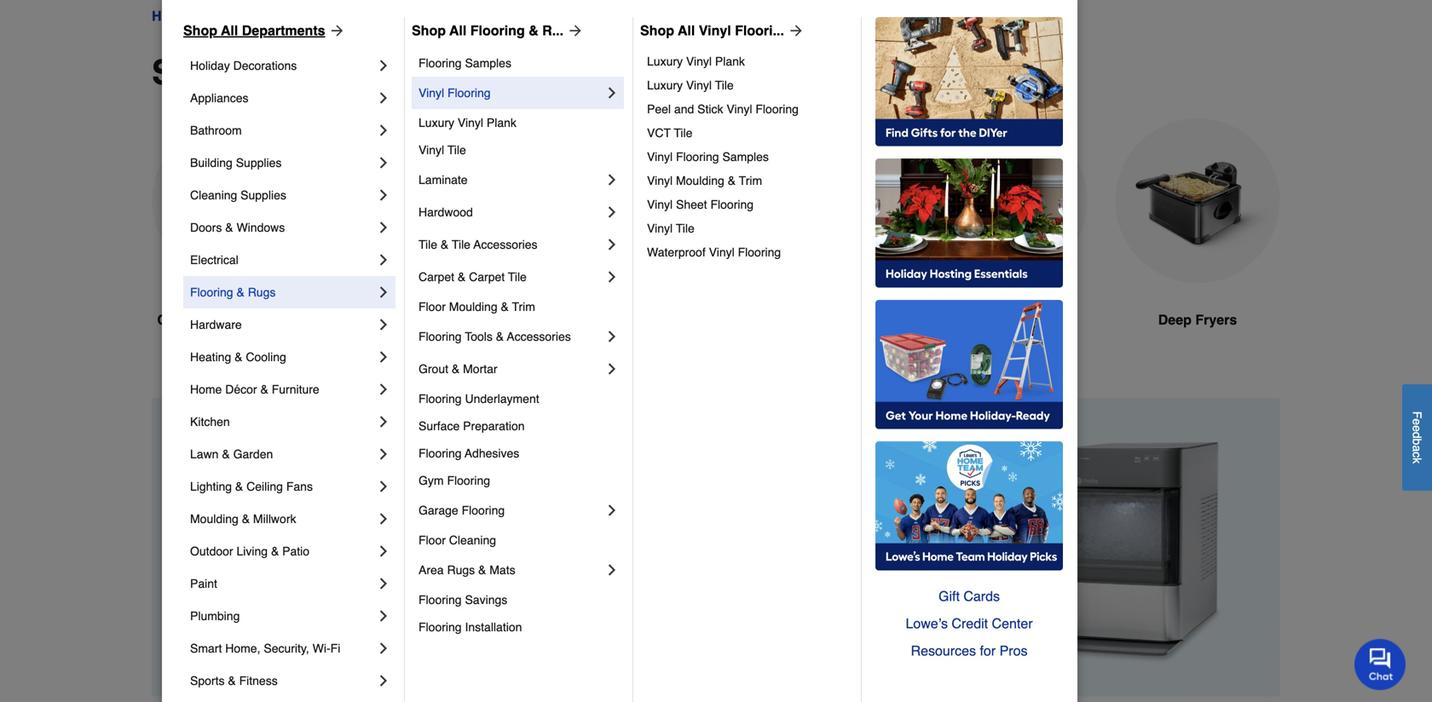 Task type: vqa. For each thing, say whether or not it's contained in the screenshot.
carpet & carpet tile on the left top
yes



Task type: locate. For each thing, give the bounding box(es) containing it.
supplies
[[236, 156, 282, 170], [241, 189, 286, 202]]

shop all vinyl floori...
[[641, 23, 785, 38]]

flooring underlayment
[[419, 392, 540, 406]]

ovens
[[625, 312, 667, 328]]

1 vertical spatial floor
[[419, 534, 446, 548]]

carpet up floor moulding & trim
[[469, 270, 505, 284]]

1 horizontal spatial trim
[[739, 174, 763, 188]]

3 all from the left
[[678, 23, 695, 38]]

flooring down the surface
[[419, 447, 462, 461]]

gift cards link
[[876, 583, 1064, 611]]

appliances up holiday decorations at the left top of page
[[205, 8, 277, 24]]

1 horizontal spatial home
[[190, 383, 222, 397]]

living
[[237, 545, 268, 559]]

luxury vinyl plank down vinyl flooring
[[419, 116, 517, 130]]

trim for vinyl moulding & trim
[[739, 174, 763, 188]]

arrow right image up the luxury vinyl tile link
[[785, 22, 805, 39]]

e up b in the bottom right of the page
[[1411, 426, 1425, 432]]

bathroom link
[[190, 114, 375, 147]]

vinyl tile link down 'vinyl flooring' link
[[419, 136, 621, 164]]

1 horizontal spatial moulding
[[449, 300, 498, 314]]

vinyl left floori...
[[699, 23, 732, 38]]

accessories for flooring tools & accessories
[[507, 330, 571, 344]]

0 vertical spatial trim
[[739, 174, 763, 188]]

supplies for building supplies
[[236, 156, 282, 170]]

1 floor from the top
[[419, 300, 446, 314]]

tools
[[465, 330, 493, 344]]

vinyl inside 'link'
[[647, 150, 673, 164]]

0 horizontal spatial carpet
[[419, 270, 455, 284]]

2 e from the top
[[1411, 426, 1425, 432]]

chevron right image for laminate
[[604, 171, 621, 189]]

surface preparation link
[[419, 413, 621, 440]]

savings
[[465, 594, 508, 607]]

supplies inside "link"
[[241, 189, 286, 202]]

0 vertical spatial luxury vinyl plank
[[647, 55, 745, 68]]

3 shop from the left
[[641, 23, 675, 38]]

cleaning down building
[[190, 189, 237, 202]]

garden
[[233, 448, 273, 461]]

area
[[419, 564, 444, 577]]

samples
[[465, 56, 512, 70], [723, 150, 769, 164]]

lighting & ceiling fans
[[190, 480, 313, 494]]

home,
[[225, 642, 261, 656]]

shop up 'flooring samples' at the left top of page
[[412, 23, 446, 38]]

arrow right image up holiday decorations link
[[325, 22, 346, 39]]

0 vertical spatial rugs
[[248, 286, 276, 299]]

small appliances up holiday decorations link
[[292, 8, 396, 24]]

moulding down carpet & carpet tile
[[449, 300, 498, 314]]

cleaning
[[190, 189, 237, 202], [449, 534, 496, 548]]

flooring down ice
[[419, 330, 462, 344]]

chevron right image for home décor & furniture
[[375, 381, 392, 398]]

floor inside floor cleaning link
[[419, 534, 446, 548]]

portable ice makers
[[363, 312, 491, 328]]

vinyl tile link up waterproof vinyl flooring
[[647, 217, 850, 241]]

1 horizontal spatial all
[[450, 23, 467, 38]]

small up holiday decorations link
[[292, 8, 327, 24]]

& left millwork
[[242, 513, 250, 526]]

2 shop from the left
[[412, 23, 446, 38]]

2 carpet from the left
[[469, 270, 505, 284]]

chevron right image for holiday decorations
[[375, 57, 392, 74]]

1 all from the left
[[221, 23, 238, 38]]

home
[[152, 8, 190, 24], [190, 383, 222, 397]]

1 e from the top
[[1411, 419, 1425, 426]]

flooring down the vinyl moulding & trim link
[[711, 198, 754, 212]]

moulding up outdoor
[[190, 513, 239, 526]]

0 horizontal spatial trim
[[512, 300, 536, 314]]

grout
[[419, 363, 449, 376]]

samples inside flooring samples link
[[465, 56, 512, 70]]

for
[[980, 644, 996, 659]]

tile & tile accessories link
[[419, 229, 604, 261]]

trim down carpet & carpet tile link
[[512, 300, 536, 314]]

departments
[[242, 23, 325, 38]]

luxury vinyl plank for bottommost luxury vinyl plank link
[[419, 116, 517, 130]]

luxury vinyl plank link up laminate link
[[419, 109, 621, 136]]

rugs up the microwaves
[[248, 286, 276, 299]]

arrow right image
[[325, 22, 346, 39], [785, 22, 805, 39]]

toaster
[[573, 312, 621, 328]]

vinyl up vinyl sheet flooring
[[647, 174, 673, 188]]

1 vertical spatial moulding
[[449, 300, 498, 314]]

lighting
[[190, 480, 232, 494]]

luxury inside the luxury vinyl tile link
[[647, 78, 683, 92]]

luxury up 'luxury vinyl tile'
[[647, 55, 683, 68]]

trim for floor moulding & trim
[[512, 300, 536, 314]]

chevron right image for sports & fitness
[[375, 673, 392, 690]]

1 arrow right image from the left
[[325, 22, 346, 39]]

a gray ninja blender. image
[[923, 119, 1088, 283]]

small appliances
[[292, 8, 396, 24], [152, 53, 433, 92]]

0 horizontal spatial plank
[[487, 116, 517, 130]]

luxury up peel
[[647, 78, 683, 92]]

rugs inside "link"
[[248, 286, 276, 299]]

paint
[[190, 577, 217, 591]]

samples inside "vinyl flooring samples" 'link'
[[723, 150, 769, 164]]

1 horizontal spatial luxury vinyl plank
[[647, 55, 745, 68]]

1 vertical spatial small appliances
[[152, 53, 433, 92]]

vinyl flooring samples
[[647, 150, 769, 164]]

0 horizontal spatial luxury vinyl plank link
[[419, 109, 621, 136]]

0 vertical spatial cleaning
[[190, 189, 237, 202]]

2 all from the left
[[450, 23, 467, 38]]

chevron right image
[[375, 57, 392, 74], [604, 84, 621, 102], [375, 122, 392, 139], [375, 187, 392, 204], [604, 236, 621, 253], [375, 252, 392, 269], [375, 316, 392, 334], [604, 328, 621, 345], [604, 361, 621, 378], [375, 381, 392, 398], [375, 543, 392, 560], [375, 576, 392, 593], [375, 608, 392, 625], [375, 641, 392, 658], [375, 673, 392, 690]]

moulding for floor
[[449, 300, 498, 314]]

and
[[675, 102, 695, 116]]

chevron right image for doors & windows
[[375, 219, 392, 236]]

ceiling
[[247, 480, 283, 494]]

underlayment
[[465, 392, 540, 406]]

luxury for the luxury vinyl tile link
[[647, 78, 683, 92]]

e
[[1411, 419, 1425, 426], [1411, 426, 1425, 432]]

heating & cooling link
[[190, 341, 375, 374]]

garage flooring link
[[419, 495, 604, 527]]

plank down 'vinyl flooring' link
[[487, 116, 517, 130]]

a
[[1411, 445, 1425, 452]]

floor up the area
[[419, 534, 446, 548]]

0 vertical spatial supplies
[[236, 156, 282, 170]]

chevron right image for moulding & millwork
[[375, 511, 392, 528]]

chevron right image for vinyl flooring
[[604, 84, 621, 102]]

vinyl down vct
[[647, 150, 673, 164]]

1 vertical spatial home
[[190, 383, 222, 397]]

0 horizontal spatial vinyl tile
[[419, 143, 466, 157]]

shop all flooring & r... link
[[412, 20, 584, 41]]

deep fryers
[[1159, 312, 1238, 328]]

0 horizontal spatial rugs
[[248, 286, 276, 299]]

1 vertical spatial supplies
[[241, 189, 286, 202]]

vinyl left the sheet
[[647, 198, 673, 212]]

chevron right image for paint
[[375, 576, 392, 593]]

chevron right image for carpet & carpet tile
[[604, 269, 621, 286]]

all
[[221, 23, 238, 38], [450, 23, 467, 38], [678, 23, 695, 38]]

& up countertop microwaves
[[237, 286, 245, 299]]

a chefman stainless steel deep fryer. image
[[1116, 119, 1281, 283]]

arrow right image inside shop all vinyl floori... link
[[785, 22, 805, 39]]

1 vertical spatial trim
[[512, 300, 536, 314]]

luxury down vinyl flooring
[[419, 116, 455, 130]]

1 shop from the left
[[183, 23, 217, 38]]

appliances
[[205, 8, 277, 24], [330, 8, 396, 24], [252, 53, 433, 92], [190, 91, 249, 105]]

carpet up ice
[[419, 270, 455, 284]]

trim down "vinyl flooring samples" 'link'
[[739, 174, 763, 188]]

1 vertical spatial vinyl tile
[[647, 222, 695, 235]]

cleaning inside cleaning supplies "link"
[[190, 189, 237, 202]]

plank for bottommost luxury vinyl plank link
[[487, 116, 517, 130]]

2 vertical spatial luxury
[[419, 116, 455, 130]]

supplies up the cleaning supplies
[[236, 156, 282, 170]]

chevron right image for garage flooring
[[604, 502, 621, 519]]

plumbing link
[[190, 600, 375, 633]]

0 vertical spatial floor
[[419, 300, 446, 314]]

vct tile
[[647, 126, 693, 140]]

0 horizontal spatial shop
[[183, 23, 217, 38]]

wi-
[[313, 642, 331, 656]]

1 horizontal spatial vinyl tile
[[647, 222, 695, 235]]

0 horizontal spatial samples
[[465, 56, 512, 70]]

2 vertical spatial moulding
[[190, 513, 239, 526]]

doors & windows
[[190, 221, 285, 235]]

all up holiday decorations at the left top of page
[[221, 23, 238, 38]]

waterproof
[[647, 246, 706, 259]]

2 horizontal spatial moulding
[[676, 174, 725, 188]]

0 vertical spatial home
[[152, 8, 190, 24]]

1 horizontal spatial rugs
[[447, 564, 475, 577]]

flooring inside 'link'
[[676, 150, 720, 164]]

hardware link
[[190, 309, 375, 341]]

1 horizontal spatial vinyl tile link
[[647, 217, 850, 241]]

& right the doors
[[225, 221, 233, 235]]

flooring up the surface
[[419, 392, 462, 406]]

tile down the sheet
[[676, 222, 695, 235]]

2 horizontal spatial shop
[[641, 23, 675, 38]]

1 horizontal spatial carpet
[[469, 270, 505, 284]]

appliances link up holiday decorations at the left top of page
[[205, 6, 277, 26]]

all up 'luxury vinyl tile'
[[678, 23, 695, 38]]

shop up holiday
[[183, 23, 217, 38]]

flooring adhesives link
[[419, 440, 621, 467]]

1 horizontal spatial small
[[292, 8, 327, 24]]

small appliances link
[[292, 6, 396, 26]]

stick
[[698, 102, 724, 116]]

gift
[[939, 589, 960, 605]]

1 vertical spatial luxury
[[647, 78, 683, 92]]

0 vertical spatial samples
[[465, 56, 512, 70]]

lowe's credit center
[[906, 616, 1033, 632]]

supplies inside 'link'
[[236, 156, 282, 170]]

0 vertical spatial appliances link
[[205, 6, 277, 26]]

1 vertical spatial appliances link
[[190, 82, 375, 114]]

millwork
[[253, 513, 296, 526]]

trim
[[739, 174, 763, 188], [512, 300, 536, 314]]

0 horizontal spatial cleaning
[[190, 189, 237, 202]]

plank up the luxury vinyl tile link
[[716, 55, 745, 68]]

home link
[[152, 6, 190, 26]]

2 floor from the top
[[419, 534, 446, 548]]

moulding & millwork link
[[190, 503, 375, 536]]

vinyl tile up laminate
[[419, 143, 466, 157]]

0 horizontal spatial moulding
[[190, 513, 239, 526]]

chevron right image for grout & mortar
[[604, 361, 621, 378]]

all up 'flooring samples' at the left top of page
[[450, 23, 467, 38]]

1 vertical spatial luxury vinyl plank
[[419, 116, 517, 130]]

e up d
[[1411, 419, 1425, 426]]

1 vertical spatial cleaning
[[449, 534, 496, 548]]

1 horizontal spatial shop
[[412, 23, 446, 38]]

moulding up vinyl sheet flooring
[[676, 174, 725, 188]]

1 vertical spatial rugs
[[447, 564, 475, 577]]

vinyl sheet flooring link
[[647, 193, 850, 217]]

samples down shop all flooring & r...
[[465, 56, 512, 70]]

luxury vinyl tile
[[647, 78, 734, 92]]

floor inside the floor moulding & trim link
[[419, 300, 446, 314]]

chevron right image for kitchen
[[375, 414, 392, 431]]

1 horizontal spatial cleaning
[[449, 534, 496, 548]]

chevron right image
[[375, 90, 392, 107], [375, 154, 392, 171], [604, 171, 621, 189], [604, 204, 621, 221], [375, 219, 392, 236], [604, 269, 621, 286], [375, 284, 392, 301], [375, 349, 392, 366], [375, 414, 392, 431], [375, 446, 392, 463], [375, 479, 392, 496], [604, 502, 621, 519], [375, 511, 392, 528], [604, 562, 621, 579]]

arrow right image for shop all vinyl floori...
[[785, 22, 805, 39]]

moulding & millwork
[[190, 513, 296, 526]]

chevron right image for hardware
[[375, 316, 392, 334]]

chevron right image for hardwood
[[604, 204, 621, 221]]

gift cards
[[939, 589, 1001, 605]]

1 vertical spatial plank
[[487, 116, 517, 130]]

countertop microwaves link
[[152, 119, 317, 371]]

chevron right image for flooring & rugs
[[375, 284, 392, 301]]

portable ice makers link
[[345, 119, 510, 371]]

accessories down the floor moulding & trim link
[[507, 330, 571, 344]]

supplies up "windows"
[[241, 189, 286, 202]]

flooring inside "link"
[[190, 286, 233, 299]]

& left the ceiling
[[235, 480, 243, 494]]

small appliances down departments at the top
[[152, 53, 433, 92]]

all for flooring
[[450, 23, 467, 38]]

rugs right the area
[[447, 564, 475, 577]]

chevron right image for lawn & garden
[[375, 446, 392, 463]]

luxury for the topmost luxury vinyl plank link
[[647, 55, 683, 68]]

2 horizontal spatial all
[[678, 23, 695, 38]]

chevron right image for appliances
[[375, 90, 392, 107]]

home for home décor & furniture
[[190, 383, 222, 397]]

0 vertical spatial moulding
[[676, 174, 725, 188]]

1 horizontal spatial samples
[[723, 150, 769, 164]]

waterproof vinyl flooring
[[647, 246, 781, 259]]

vinyl up laminate
[[419, 143, 444, 157]]

area rugs & mats
[[419, 564, 516, 577]]

cards
[[964, 589, 1001, 605]]

0 horizontal spatial luxury vinyl plank
[[419, 116, 517, 130]]

luxury vinyl plank up 'luxury vinyl tile'
[[647, 55, 745, 68]]

lowe's credit center link
[[876, 611, 1064, 638]]

luxury vinyl plank link down floori...
[[647, 49, 850, 73]]

1 vertical spatial samples
[[723, 150, 769, 164]]

toaster ovens
[[573, 312, 667, 328]]

0 horizontal spatial all
[[221, 23, 238, 38]]

hardware
[[190, 318, 242, 332]]

arrow right image inside shop all departments link
[[325, 22, 346, 39]]

shop up 'luxury vinyl tile'
[[641, 23, 675, 38]]

furniture
[[272, 383, 320, 397]]

security,
[[264, 642, 309, 656]]

outdoor living & patio link
[[190, 536, 375, 568]]

accessories up carpet & carpet tile link
[[474, 238, 538, 252]]

flooring tools & accessories
[[419, 330, 571, 344]]

0 horizontal spatial arrow right image
[[325, 22, 346, 39]]

floor right the portable
[[419, 300, 446, 314]]

blenders link
[[923, 119, 1088, 371]]

flooring up vinyl moulding & trim
[[676, 150, 720, 164]]

heating
[[190, 351, 231, 364]]

small up bathroom on the top
[[152, 53, 243, 92]]

0 vertical spatial plank
[[716, 55, 745, 68]]

flooring down vinyl sheet flooring link
[[738, 246, 781, 259]]

1 horizontal spatial plank
[[716, 55, 745, 68]]

0 vertical spatial accessories
[[474, 238, 538, 252]]

cleaning up area rugs & mats
[[449, 534, 496, 548]]

flooring down the area
[[419, 594, 462, 607]]

1 horizontal spatial luxury vinyl plank link
[[647, 49, 850, 73]]

tile up peel and stick vinyl flooring
[[715, 78, 734, 92]]

building supplies
[[190, 156, 282, 170]]

flooring down the luxury vinyl tile link
[[756, 102, 799, 116]]

vinyl tile
[[419, 143, 466, 157], [647, 222, 695, 235]]

0 horizontal spatial small
[[152, 53, 243, 92]]

1 vertical spatial accessories
[[507, 330, 571, 344]]

heating & cooling
[[190, 351, 286, 364]]

chevron right image for bathroom
[[375, 122, 392, 139]]

cleaning supplies link
[[190, 179, 375, 212]]

flooring & rugs
[[190, 286, 276, 299]]

flooring underlayment link
[[419, 386, 621, 413]]

0 horizontal spatial home
[[152, 8, 190, 24]]

makers
[[444, 312, 491, 328]]

samples down vct tile link
[[723, 150, 769, 164]]

1 vertical spatial small
[[152, 53, 243, 92]]

2 arrow right image from the left
[[785, 22, 805, 39]]

appliances link down decorations
[[190, 82, 375, 114]]

carpet & carpet tile link
[[419, 261, 604, 293]]

chevron right image for tile & tile accessories
[[604, 236, 621, 253]]

1 horizontal spatial arrow right image
[[785, 22, 805, 39]]

flooring down 'electrical'
[[190, 286, 233, 299]]

& down "vinyl flooring samples" 'link'
[[728, 174, 736, 188]]

flooring up flooring samples link
[[471, 23, 525, 38]]

chat invite button image
[[1355, 639, 1407, 691]]

flooring up floor cleaning
[[462, 504, 505, 518]]

smart home, security, wi-fi link
[[190, 633, 375, 665]]

0 horizontal spatial vinyl tile link
[[419, 136, 621, 164]]

0 vertical spatial luxury
[[647, 55, 683, 68]]

outdoor living & patio
[[190, 545, 310, 559]]

d
[[1411, 432, 1425, 439]]

chevron right image for heating & cooling
[[375, 349, 392, 366]]

kitchen link
[[190, 406, 375, 438]]

moulding for vinyl
[[676, 174, 725, 188]]



Task type: describe. For each thing, give the bounding box(es) containing it.
f e e d b a c k
[[1411, 412, 1425, 464]]

holiday
[[190, 59, 230, 73]]

& left mats
[[479, 564, 486, 577]]

& right décor
[[261, 383, 269, 397]]

laminate link
[[419, 164, 604, 196]]

flooring samples
[[419, 56, 512, 70]]

shop for shop all flooring & r...
[[412, 23, 446, 38]]

floori...
[[735, 23, 785, 38]]

cleaning supplies
[[190, 189, 286, 202]]

hardwood
[[419, 206, 473, 219]]

floor moulding & trim
[[419, 300, 536, 314]]

& left r...
[[529, 23, 539, 38]]

flooring up vinyl flooring
[[419, 56, 462, 70]]

shop for shop all vinyl floori...
[[641, 23, 675, 38]]

gym flooring
[[419, 474, 490, 488]]

vinyl sheet flooring
[[647, 198, 754, 212]]

surface
[[419, 420, 460, 433]]

& right the tools
[[496, 330, 504, 344]]

a stainless steel toaster oven. image
[[537, 119, 703, 283]]

sheet
[[676, 198, 708, 212]]

microwaves
[[235, 312, 312, 328]]

0 vertical spatial small appliances
[[292, 8, 396, 24]]

fryers
[[1196, 312, 1238, 328]]

outdoor
[[190, 545, 233, 559]]

tile up the floor moulding & trim link
[[508, 270, 527, 284]]

find gifts for the diyer. image
[[876, 17, 1064, 147]]

& right lawn
[[222, 448, 230, 461]]

vinyl right waterproof
[[709, 246, 735, 259]]

chevron right image for building supplies
[[375, 154, 392, 171]]

arrow right image for shop all departments
[[325, 22, 346, 39]]

resources
[[911, 644, 977, 659]]

accessories for tile & tile accessories
[[474, 238, 538, 252]]

get your home holiday-ready. image
[[876, 300, 1064, 430]]

vinyl down the luxury vinyl tile link
[[727, 102, 753, 116]]

fi
[[331, 642, 341, 656]]

chevron right image for outdoor living & patio
[[375, 543, 392, 560]]

flooring down 'flooring samples' at the left top of page
[[448, 86, 491, 100]]

home décor & furniture link
[[190, 374, 375, 406]]

building supplies link
[[190, 147, 375, 179]]

holiday decorations link
[[190, 49, 375, 82]]

preparation
[[463, 420, 525, 433]]

vinyl flooring
[[419, 86, 491, 100]]

hardwood link
[[419, 196, 604, 229]]

vinyl down vinyl flooring
[[458, 116, 484, 130]]

vct tile link
[[647, 121, 850, 145]]

mortar
[[463, 363, 498, 376]]

& down 'hardwood'
[[441, 238, 449, 252]]

f
[[1411, 412, 1425, 419]]

& left patio
[[271, 545, 279, 559]]

chevron right image for area rugs & mats
[[604, 562, 621, 579]]

& right "grout"
[[452, 363, 460, 376]]

tile up laminate
[[448, 143, 466, 157]]

countertop
[[157, 312, 231, 328]]

flooring savings link
[[419, 587, 621, 614]]

grout & mortar link
[[419, 353, 604, 386]]

vinyl moulding & trim link
[[647, 169, 850, 193]]

shop for shop all departments
[[183, 23, 217, 38]]

appliances right departments at the top
[[330, 8, 396, 24]]

& up flooring tools & accessories link
[[501, 300, 509, 314]]

waterproof vinyl flooring link
[[647, 241, 850, 264]]

& right sports
[[228, 675, 236, 688]]

paint link
[[190, 568, 375, 600]]

plank for the topmost luxury vinyl plank link
[[716, 55, 745, 68]]

lawn
[[190, 448, 219, 461]]

flooring down the flooring adhesives
[[447, 474, 490, 488]]

a silver-colored new air portable ice maker. image
[[345, 119, 510, 283]]

supplies for cleaning supplies
[[241, 189, 286, 202]]

portable
[[363, 312, 418, 328]]

lowe's
[[906, 616, 948, 632]]

doors & windows link
[[190, 212, 375, 244]]

arrow right image
[[564, 22, 584, 39]]

holiday decorations
[[190, 59, 297, 73]]

0 vertical spatial vinyl tile link
[[419, 136, 621, 164]]

resources for pros link
[[876, 638, 1064, 665]]

resources for pros
[[911, 644, 1028, 659]]

deep
[[1159, 312, 1192, 328]]

décor
[[225, 383, 257, 397]]

gym
[[419, 474, 444, 488]]

ice
[[422, 312, 441, 328]]

a gray and stainless steel ninja air fryer. image
[[730, 119, 896, 283]]

vinyl down 'flooring samples' at the left top of page
[[419, 86, 444, 100]]

& inside "link"
[[237, 286, 245, 299]]

smart
[[190, 642, 222, 656]]

0 vertical spatial small
[[292, 8, 327, 24]]

chevron right image for plumbing
[[375, 608, 392, 625]]

0 vertical spatial vinyl tile
[[419, 143, 466, 157]]

tile up carpet & carpet tile
[[452, 238, 471, 252]]

f e e d b a c k button
[[1403, 385, 1433, 491]]

sports & fitness link
[[190, 665, 375, 698]]

1 vertical spatial vinyl tile link
[[647, 217, 850, 241]]

credit
[[952, 616, 989, 632]]

vinyl flooring samples link
[[647, 145, 850, 169]]

home for home
[[152, 8, 190, 24]]

electrical
[[190, 253, 239, 267]]

& up floor moulding & trim
[[458, 270, 466, 284]]

garage flooring
[[419, 504, 505, 518]]

area rugs & mats link
[[419, 554, 604, 587]]

holiday hosting essentials. image
[[876, 159, 1064, 288]]

1 vertical spatial luxury vinyl plank link
[[419, 109, 621, 136]]

shop all vinyl floori... link
[[641, 20, 805, 41]]

luxury vinyl plank for the topmost luxury vinyl plank link
[[647, 55, 745, 68]]

r...
[[543, 23, 564, 38]]

kitchen
[[190, 415, 230, 429]]

appliances down small appliances link
[[252, 53, 433, 92]]

floor for floor cleaning
[[419, 534, 446, 548]]

lowe's home team holiday picks. image
[[876, 442, 1064, 571]]

all for vinyl
[[678, 23, 695, 38]]

tile & tile accessories
[[419, 238, 538, 252]]

flooring & rugs link
[[190, 276, 375, 309]]

vinyl up waterproof
[[647, 222, 673, 235]]

luxury vinyl tile link
[[647, 73, 850, 97]]

all for departments
[[221, 23, 238, 38]]

vinyl up stick
[[687, 78, 712, 92]]

patio
[[282, 545, 310, 559]]

cleaning inside floor cleaning link
[[449, 534, 496, 548]]

vinyl moulding & trim
[[647, 174, 763, 188]]

tile down 'hardwood'
[[419, 238, 438, 252]]

decorations
[[233, 59, 297, 73]]

doors
[[190, 221, 222, 235]]

chevron right image for cleaning supplies
[[375, 187, 392, 204]]

toaster ovens link
[[537, 119, 703, 371]]

chevron right image for electrical
[[375, 252, 392, 269]]

vinyl up 'luxury vinyl tile'
[[687, 55, 712, 68]]

flooring installation link
[[419, 614, 621, 641]]

& left cooling
[[235, 351, 243, 364]]

advertisement region
[[152, 399, 1281, 701]]

chevron right image for smart home, security, wi-fi
[[375, 641, 392, 658]]

flooring down flooring savings
[[419, 621, 462, 635]]

floor cleaning
[[419, 534, 496, 548]]

floor for floor moulding & trim
[[419, 300, 446, 314]]

appliances up bathroom on the top
[[190, 91, 249, 105]]

flooring installation
[[419, 621, 522, 635]]

garage
[[419, 504, 459, 518]]

tile down 'and'
[[674, 126, 693, 140]]

luxury for bottommost luxury vinyl plank link
[[419, 116, 455, 130]]

chevron right image for flooring tools & accessories
[[604, 328, 621, 345]]

flooring savings
[[419, 594, 508, 607]]

1 carpet from the left
[[419, 270, 455, 284]]

0 vertical spatial luxury vinyl plank link
[[647, 49, 850, 73]]

peel
[[647, 102, 671, 116]]

a black and stainless steel countertop microwave. image
[[152, 119, 317, 283]]

chevron right image for lighting & ceiling fans
[[375, 479, 392, 496]]



